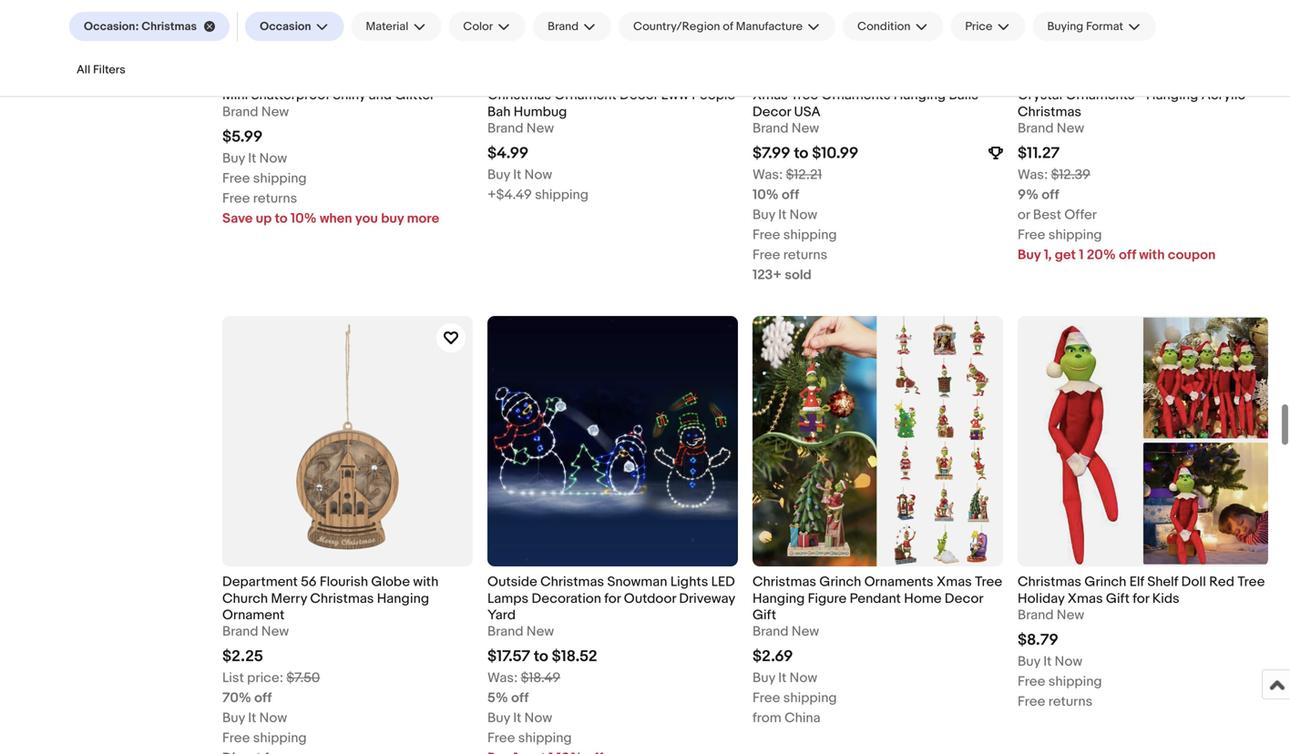 Task type: describe. For each thing, give the bounding box(es) containing it.
church
[[222, 591, 268, 607]]

department
[[222, 574, 298, 591]]

with inside 12pcs christmas tree decoration crystal ornaments - hanging acrylic christmas brand new $11.27 was: $12.39 9% off or best offer free shipping buy 1, get 1 20% off with coupon
[[1139, 247, 1165, 263]]

from
[[753, 711, 782, 727]]

occasion: christmas
[[84, 19, 197, 33]]

was: for $10.99
[[753, 167, 783, 183]]

grinch for $2.69
[[820, 574, 861, 591]]

new prank gag gift "grinch pubes" christmas ornament decor eww people bah humbug brand new $4.99 buy it now +$4.49 shipping
[[488, 71, 736, 203]]

hanging inside 'christmas grinch ornaments xmas tree hanging figure pendant home decor gift brand new $2.69 buy it now free shipping from china'
[[753, 591, 805, 607]]

off inside the $7.99 to $10.99 was: $12.21 10% off buy it now free shipping free returns 123+ sold
[[782, 187, 799, 203]]

shipping inside 12pcs christmas tree decoration crystal ornaments - hanging acrylic christmas brand new $11.27 was: $12.39 9% off or best offer free shipping buy 1, get 1 20% off with coupon
[[1049, 227, 1102, 243]]

24pcs christmas tree ball ornaments mini shatterproof shiny and glitter brand new $5.99 buy it now free shipping free returns save up to 10% when you buy more
[[222, 71, 457, 227]]

+$4.49
[[488, 187, 532, 203]]

gift inside 'new prank gag gift "grinch pubes" christmas ornament decor eww people bah humbug brand new $4.99 buy it now +$4.49 shipping'
[[585, 71, 609, 87]]

outside christmas snowman lights led lamps decoration for outdoor driveway yard link
[[488, 574, 738, 624]]

christmas grinch ornaments xmas tree hanging figure pendant home decor gift brand new $2.69 buy it now free shipping from china
[[753, 574, 1003, 727]]

buy inside 'christmas grinch ornaments xmas tree hanging figure pendant home decor gift brand new $2.69 buy it now free shipping from china'
[[753, 670, 775, 687]]

$18.52
[[552, 648, 597, 667]]

24pcs
[[222, 71, 261, 87]]

ornament inside 'new prank gag gift "grinch pubes" christmas ornament decor eww people bah humbug brand new $4.99 buy it now +$4.49 shipping'
[[554, 87, 617, 104]]

christmas up crystal
[[1056, 71, 1120, 87]]

10% inside the $7.99 to $10.99 was: $12.21 10% off buy it now free shipping free returns 123+ sold
[[753, 187, 779, 203]]

brand inside department 56 flourish globe with church merry christmas hanging ornament brand new
[[222, 624, 258, 640]]

people
[[692, 87, 736, 104]]

to inside 24pcs christmas tree ball ornaments mini shatterproof shiny and glitter brand new $5.99 buy it now free shipping free returns save up to 10% when you buy more
[[275, 210, 288, 227]]

get
[[1055, 247, 1076, 263]]

filters
[[93, 63, 126, 77]]

brand inside 'new prank gag gift "grinch pubes" christmas ornament decor eww people bah humbug brand new $4.99 buy it now +$4.49 shipping'
[[488, 120, 524, 137]]

led
[[711, 574, 735, 591]]

decor for christmas grinch ornaments xmas tree hanging figure pendant home decor gift brand new $2.69 buy it now free shipping from china
[[945, 591, 983, 607]]

sold
[[785, 267, 812, 284]]

save
[[222, 210, 253, 227]]

globe
[[371, 574, 410, 591]]

gag
[[556, 71, 582, 87]]

returns inside 24pcs christmas tree ball ornaments mini shatterproof shiny and glitter brand new $5.99 buy it now free shipping free returns save up to 10% when you buy more
[[253, 190, 297, 207]]

all
[[77, 63, 90, 77]]

top rated plus image
[[989, 146, 1003, 160]]

new prank gag gift "grinch pubes" christmas ornament decor eww people bah humbug link
[[488, 71, 738, 120]]

outside christmas snowman lights led lamps decoration for outdoor driveway yard brand new
[[488, 574, 735, 640]]

new inside outside christmas snowman lights led lamps decoration for outdoor driveway yard brand new
[[527, 624, 554, 640]]

returns inside christmas grinch elf shelf doll red tree holiday xmas gift for kids brand new $8.79 buy it now free shipping free returns
[[1049, 694, 1093, 710]]

$7.50
[[286, 670, 320, 687]]

and
[[369, 87, 392, 104]]

buy
[[381, 210, 404, 227]]

it inside the $2.25 list price: $7.50 70% off buy it now free shipping
[[248, 711, 256, 727]]

shipping inside christmas grinch elf shelf doll red tree holiday xmas gift for kids brand new $8.79 buy it now free shipping free returns
[[1049, 674, 1102, 690]]

$7.99 to $10.99 was: $12.21 10% off buy it now free shipping free returns 123+ sold
[[753, 144, 859, 284]]

12pcs
[[1018, 71, 1053, 87]]

more
[[407, 210, 439, 227]]

free inside the $2.25 list price: $7.50 70% off buy it now free shipping
[[222, 731, 250, 747]]

1 horizontal spatial balls
[[949, 87, 979, 104]]

12pcs christmas tree decoration crystal ornaments - hanging acrylic christmas brand new $11.27 was: $12.39 9% off or best offer free shipping buy 1, get 1 20% off with coupon
[[1018, 71, 1246, 263]]

christmas right occasion:
[[142, 19, 197, 33]]

country/region of manufacture button
[[619, 12, 836, 41]]

brand inside 'christmas grinch ornaments xmas tree hanging figure pendant home decor gift brand new $2.69 buy it now free shipping from china'
[[753, 624, 789, 640]]

shelf
[[1148, 574, 1179, 591]]

occasion: christmas link
[[69, 12, 230, 41]]

hanging inside 12pcs christmas tree decoration crystal ornaments - hanging acrylic christmas brand new $11.27 was: $12.39 9% off or best offer free shipping buy 1, get 1 20% off with coupon
[[1146, 87, 1199, 104]]

for inside outside christmas snowman lights led lamps decoration for outdoor driveway yard brand new
[[604, 591, 621, 607]]

when
[[320, 210, 352, 227]]

shipping inside 'christmas grinch ornaments xmas tree hanging figure pendant home decor gift brand new $2.69 buy it now free shipping from china'
[[784, 690, 837, 707]]

with inside department 56 flourish globe with church merry christmas hanging ornament brand new
[[413, 574, 439, 591]]

36pcs christmas balls shatterproof xmas tree ornaments hanging balls decor usa brand new
[[753, 71, 979, 137]]

christmas inside 36pcs christmas balls shatterproof xmas tree ornaments hanging balls decor usa brand new
[[794, 71, 858, 87]]

off inside $17.57 to $18.52 was: $18.49 5% off buy it now free shipping
[[511, 690, 529, 707]]

tree inside christmas grinch elf shelf doll red tree holiday xmas gift for kids brand new $8.79 buy it now free shipping free returns
[[1238, 574, 1265, 591]]

$17.57
[[488, 648, 530, 667]]

china
[[785, 711, 821, 727]]

price:
[[247, 670, 283, 687]]

grinch for new
[[1085, 574, 1127, 591]]

new inside 36pcs christmas balls shatterproof xmas tree ornaments hanging balls decor usa brand new
[[792, 120, 819, 137]]

tree inside 12pcs christmas tree decoration crystal ornaments - hanging acrylic christmas brand new $11.27 was: $12.39 9% off or best offer free shipping buy 1, get 1 20% off with coupon
[[1123, 71, 1151, 87]]

pubes"
[[662, 71, 705, 87]]

you
[[355, 210, 378, 227]]

lamps
[[488, 591, 529, 607]]

color
[[463, 19, 493, 33]]

christmas inside 'new prank gag gift "grinch pubes" christmas ornament decor eww people bah humbug brand new $4.99 buy it now +$4.49 shipping'
[[488, 87, 551, 104]]

now inside 24pcs christmas tree ball ornaments mini shatterproof shiny and glitter brand new $5.99 buy it now free shipping free returns save up to 10% when you buy more
[[259, 150, 287, 167]]

flourish
[[320, 574, 368, 591]]

buying format button
[[1033, 12, 1156, 41]]

now inside the $7.99 to $10.99 was: $12.21 10% off buy it now free shipping free returns 123+ sold
[[790, 207, 818, 223]]

tree inside 'christmas grinch ornaments xmas tree hanging figure pendant home decor gift brand new $2.69 buy it now free shipping from china'
[[975, 574, 1003, 591]]

xmas inside 36pcs christmas balls shatterproof xmas tree ornaments hanging balls decor usa brand new
[[753, 87, 788, 104]]

offer
[[1065, 207, 1097, 223]]

$5.99
[[222, 127, 263, 147]]

20%
[[1087, 247, 1116, 263]]

bah
[[488, 104, 511, 120]]

shipping inside 24pcs christmas tree ball ornaments mini shatterproof shiny and glitter brand new $5.99 buy it now free shipping free returns save up to 10% when you buy more
[[253, 170, 307, 187]]

0 horizontal spatial balls
[[861, 71, 891, 87]]

eww
[[661, 87, 689, 104]]

prank
[[518, 71, 553, 87]]

was: inside 12pcs christmas tree decoration crystal ornaments - hanging acrylic christmas brand new $11.27 was: $12.39 9% off or best offer free shipping buy 1, get 1 20% off with coupon
[[1018, 167, 1048, 183]]

department 56 flourish globe with church merry christmas hanging ornament link
[[222, 574, 473, 624]]

buy inside $17.57 to $18.52 was: $18.49 5% off buy it now free shipping
[[488, 711, 510, 727]]

outside
[[488, 574, 537, 591]]

ball
[[362, 71, 384, 87]]

free inside 12pcs christmas tree decoration crystal ornaments - hanging acrylic christmas brand new $11.27 was: $12.39 9% off or best offer free shipping buy 1, get 1 20% off with coupon
[[1018, 227, 1046, 243]]

brand inside 12pcs christmas tree decoration crystal ornaments - hanging acrylic christmas brand new $11.27 was: $12.39 9% off or best offer free shipping buy 1, get 1 20% off with coupon
[[1018, 120, 1054, 137]]

brand inside 24pcs christmas tree ball ornaments mini shatterproof shiny and glitter brand new $5.99 buy it now free shipping free returns save up to 10% when you buy more
[[222, 104, 258, 120]]

shipping inside the $2.25 list price: $7.50 70% off buy it now free shipping
[[253, 731, 307, 747]]

doll
[[1182, 574, 1206, 591]]

brand inside christmas grinch elf shelf doll red tree holiday xmas gift for kids brand new $8.79 buy it now free shipping free returns
[[1018, 607, 1054, 624]]

ornaments inside 12pcs christmas tree decoration crystal ornaments - hanging acrylic christmas brand new $11.27 was: $12.39 9% off or best offer free shipping buy 1, get 1 20% off with coupon
[[1066, 87, 1135, 104]]

1,
[[1044, 247, 1052, 263]]

free inside 'christmas grinch ornaments xmas tree hanging figure pendant home decor gift brand new $2.69 buy it now free shipping from china'
[[753, 690, 780, 707]]

56
[[301, 574, 317, 591]]

tree inside 24pcs christmas tree ball ornaments mini shatterproof shiny and glitter brand new $5.99 buy it now free shipping free returns save up to 10% when you buy more
[[331, 71, 359, 87]]

figure
[[808, 591, 847, 607]]

ornaments inside 24pcs christmas tree ball ornaments mini shatterproof shiny and glitter brand new $5.99 buy it now free shipping free returns save up to 10% when you buy more
[[387, 71, 457, 87]]

24pcs christmas tree ball ornaments mini shatterproof shiny and glitter link
[[222, 71, 473, 104]]

buying format
[[1048, 19, 1124, 33]]

all filters button
[[69, 56, 133, 84]]

christmas inside outside christmas snowman lights led lamps decoration for outdoor driveway yard brand new
[[540, 574, 604, 591]]

brand inside outside christmas snowman lights led lamps decoration for outdoor driveway yard brand new
[[488, 624, 524, 640]]

1
[[1079, 247, 1084, 263]]

list
[[222, 670, 244, 687]]

buying
[[1048, 19, 1084, 33]]

to for $17.57
[[534, 648, 548, 667]]

5%
[[488, 690, 508, 707]]

off up best
[[1042, 187, 1060, 203]]

buy inside christmas grinch elf shelf doll red tree holiday xmas gift for kids brand new $8.79 buy it now free shipping free returns
[[1018, 654, 1041, 670]]

brand inside 36pcs christmas balls shatterproof xmas tree ornaments hanging balls decor usa brand new
[[753, 120, 789, 137]]

brand button
[[533, 12, 612, 41]]

format
[[1086, 19, 1124, 33]]

condition button
[[843, 12, 944, 41]]

70%
[[222, 690, 251, 707]]

country/region
[[633, 19, 720, 33]]

off right 20% on the top
[[1119, 247, 1136, 263]]



Task type: locate. For each thing, give the bounding box(es) containing it.
christmas up usa
[[794, 71, 858, 87]]

0 horizontal spatial shatterproof
[[251, 87, 330, 104]]

0 horizontal spatial 10%
[[291, 210, 317, 227]]

brand up $7.99
[[753, 120, 789, 137]]

shatterproof
[[894, 71, 972, 87], [251, 87, 330, 104]]

christmas inside christmas grinch elf shelf doll red tree holiday xmas gift for kids brand new $8.79 buy it now free shipping free returns
[[1018, 574, 1082, 591]]

0 horizontal spatial ornament
[[222, 607, 285, 624]]

shatterproof inside 36pcs christmas balls shatterproof xmas tree ornaments hanging balls decor usa brand new
[[894, 71, 972, 87]]

1 vertical spatial 10%
[[291, 210, 317, 227]]

christmas down flourish
[[310, 591, 374, 607]]

shatterproof down condition dropdown button
[[894, 71, 972, 87]]

new down usa
[[792, 120, 819, 137]]

to inside the $7.99 to $10.99 was: $12.21 10% off buy it now free shipping free returns 123+ sold
[[794, 144, 809, 163]]

ornaments up $10.99
[[822, 87, 891, 104]]

1 horizontal spatial was:
[[753, 167, 783, 183]]

christmas grinch elf shelf doll red tree holiday xmas gift for kids image
[[1018, 316, 1269, 567]]

now inside the $2.25 list price: $7.50 70% off buy it now free shipping
[[259, 711, 287, 727]]

buy
[[222, 150, 245, 167], [488, 167, 510, 183], [753, 207, 775, 223], [1018, 247, 1041, 263], [1018, 654, 1041, 670], [753, 670, 775, 687], [222, 711, 245, 727], [488, 711, 510, 727]]

occasion button
[[245, 12, 344, 41]]

off inside the $2.25 list price: $7.50 70% off buy it now free shipping
[[254, 690, 272, 707]]

off down $12.21 at the top right of the page
[[782, 187, 799, 203]]

home
[[904, 591, 942, 607]]

hanging right -
[[1146, 87, 1199, 104]]

brand down yard
[[488, 624, 524, 640]]

$11.27
[[1018, 144, 1060, 163]]

$17.57 to $18.52 was: $18.49 5% off buy it now free shipping
[[488, 648, 597, 747]]

now down price: at the left bottom
[[259, 711, 287, 727]]

2 horizontal spatial was:
[[1018, 167, 1048, 183]]

now
[[259, 150, 287, 167], [525, 167, 552, 183], [790, 207, 818, 223], [1055, 654, 1083, 670], [790, 670, 818, 687], [259, 711, 287, 727], [525, 711, 552, 727]]

it down $8.79
[[1044, 654, 1052, 670]]

new inside 24pcs christmas tree ball ornaments mini shatterproof shiny and glitter brand new $5.99 buy it now free shipping free returns save up to 10% when you buy more
[[261, 104, 289, 120]]

$2.25 list price: $7.50 70% off buy it now free shipping
[[222, 648, 320, 747]]

gift right gag
[[585, 71, 609, 87]]

shipping up sold in the right of the page
[[784, 227, 837, 243]]

$8.79
[[1018, 631, 1059, 650]]

new inside department 56 flourish globe with church merry christmas hanging ornament brand new
[[261, 624, 289, 640]]

free inside $17.57 to $18.52 was: $18.49 5% off buy it now free shipping
[[488, 731, 515, 747]]

new
[[488, 71, 515, 87], [261, 104, 289, 120], [527, 120, 554, 137], [792, 120, 819, 137], [1057, 120, 1085, 137], [1057, 607, 1085, 624], [261, 624, 289, 640], [527, 624, 554, 640], [792, 624, 819, 640]]

christmas down "occasion" dropdown button
[[264, 71, 328, 87]]

10% inside 24pcs christmas tree ball ornaments mini shatterproof shiny and glitter brand new $5.99 buy it now free shipping free returns save up to 10% when you buy more
[[291, 210, 317, 227]]

brand down bah
[[488, 120, 524, 137]]

12pcs christmas tree decoration crystal ornaments - hanging acrylic christmas link
[[1018, 71, 1269, 120]]

kids
[[1153, 591, 1180, 607]]

christmas grinch elf shelf doll red tree holiday xmas gift for kids brand new $8.79 buy it now free shipping free returns
[[1018, 574, 1265, 710]]

brand up '$2.25'
[[222, 624, 258, 640]]

now inside 'new prank gag gift "grinch pubes" christmas ornament decor eww people bah humbug brand new $4.99 buy it now +$4.49 shipping'
[[525, 167, 552, 183]]

new down the holiday
[[1057, 607, 1085, 624]]

36pcs christmas balls shatterproof xmas tree ornaments hanging balls decor usa link
[[753, 71, 1003, 120]]

for down the snowman
[[604, 591, 621, 607]]

christmas grinch elf shelf doll red tree holiday xmas gift for kids link
[[1018, 574, 1269, 607]]

shatterproof down 24pcs
[[251, 87, 330, 104]]

outside christmas snowman lights led lamps decoration for outdoor driveway yard image
[[488, 316, 738, 567]]

1 vertical spatial decoration
[[532, 591, 601, 607]]

it inside christmas grinch elf shelf doll red tree holiday xmas gift for kids brand new $8.79 buy it now free shipping free returns
[[1044, 654, 1052, 670]]

free
[[222, 170, 250, 187], [222, 190, 250, 207], [753, 227, 780, 243], [1018, 227, 1046, 243], [753, 247, 780, 263], [1018, 674, 1046, 690], [753, 690, 780, 707], [1018, 694, 1046, 710], [222, 731, 250, 747], [488, 731, 515, 747]]

grinch up figure
[[820, 574, 861, 591]]

was: down $7.99
[[753, 167, 783, 183]]

shipping inside 'new prank gag gift "grinch pubes" christmas ornament decor eww people bah humbug brand new $4.99 buy it now +$4.49 shipping'
[[535, 187, 589, 203]]

holiday
[[1018, 591, 1065, 607]]

decor down "grinch
[[620, 87, 658, 104]]

new inside christmas grinch elf shelf doll red tree holiday xmas gift for kids brand new $8.79 buy it now free shipping free returns
[[1057, 607, 1085, 624]]

tree inside 36pcs christmas balls shatterproof xmas tree ornaments hanging balls decor usa brand new
[[791, 87, 819, 104]]

it
[[248, 150, 256, 167], [513, 167, 522, 183], [778, 207, 787, 223], [1044, 654, 1052, 670], [778, 670, 787, 687], [248, 711, 256, 727], [513, 711, 522, 727]]

grinch inside christmas grinch elf shelf doll red tree holiday xmas gift for kids brand new $8.79 buy it now free shipping free returns
[[1085, 574, 1127, 591]]

elf
[[1130, 574, 1145, 591]]

to up $12.21 at the top right of the page
[[794, 144, 809, 163]]

new up $17.57
[[527, 624, 554, 640]]

snowman
[[607, 574, 668, 591]]

1 horizontal spatial ornament
[[554, 87, 617, 104]]

returns up up
[[253, 190, 297, 207]]

ornament inside department 56 flourish globe with church merry christmas hanging ornament brand new
[[222, 607, 285, 624]]

christmas grinch ornaments xmas tree hanging figure pendant home decor gift image
[[753, 316, 1003, 567]]

decoration inside outside christmas snowman lights led lamps decoration for outdoor driveway yard brand new
[[532, 591, 601, 607]]

shipping inside $17.57 to $18.52 was: $18.49 5% off buy it now free shipping
[[518, 731, 572, 747]]

christmas up figure
[[753, 574, 817, 591]]

2 horizontal spatial returns
[[1049, 694, 1093, 710]]

hanging down condition dropdown button
[[894, 87, 946, 104]]

off down price: at the left bottom
[[254, 690, 272, 707]]

it down 70%
[[248, 711, 256, 727]]

1 for from the left
[[604, 591, 621, 607]]

buy up 123+
[[753, 207, 775, 223]]

ornament
[[554, 87, 617, 104], [222, 607, 285, 624]]

yard
[[488, 607, 516, 624]]

new up $5.99
[[261, 104, 289, 120]]

decor inside 36pcs christmas balls shatterproof xmas tree ornaments hanging balls decor usa brand new
[[753, 104, 791, 120]]

price button
[[951, 12, 1026, 41]]

brand up $2.69
[[753, 624, 789, 640]]

red
[[1209, 574, 1235, 591]]

brand inside dropdown button
[[548, 19, 579, 33]]

for inside christmas grinch elf shelf doll red tree holiday xmas gift for kids brand new $8.79 buy it now free shipping free returns
[[1133, 591, 1149, 607]]

shiny
[[333, 87, 366, 104]]

christmas right outside on the left
[[540, 574, 604, 591]]

now inside $17.57 to $18.52 was: $18.49 5% off buy it now free shipping
[[525, 711, 552, 727]]

humbug
[[514, 104, 567, 120]]

it down $12.21 at the top right of the page
[[778, 207, 787, 223]]

"grinch
[[612, 71, 659, 87]]

$12.39
[[1051, 167, 1091, 183]]

was: inside the $7.99 to $10.99 was: $12.21 10% off buy it now free shipping free returns 123+ sold
[[753, 167, 783, 183]]

0 horizontal spatial decor
[[620, 87, 658, 104]]

buy inside 'new prank gag gift "grinch pubes" christmas ornament decor eww people bah humbug brand new $4.99 buy it now +$4.49 shipping'
[[488, 167, 510, 183]]

0 horizontal spatial xmas
[[753, 87, 788, 104]]

2 horizontal spatial decor
[[945, 591, 983, 607]]

it inside 'christmas grinch ornaments xmas tree hanging figure pendant home decor gift brand new $2.69 buy it now free shipping from china'
[[778, 670, 787, 687]]

1 horizontal spatial decor
[[753, 104, 791, 120]]

decoration up "acrylic"
[[1154, 71, 1224, 87]]

decor right home
[[945, 591, 983, 607]]

1 horizontal spatial 10%
[[753, 187, 779, 203]]

all filters
[[77, 63, 126, 77]]

decor for 36pcs christmas balls shatterproof xmas tree ornaments hanging balls decor usa brand new
[[753, 104, 791, 120]]

0 horizontal spatial was:
[[488, 670, 518, 687]]

2 for from the left
[[1133, 591, 1149, 607]]

it up '+$4.49'
[[513, 167, 522, 183]]

0 vertical spatial decoration
[[1154, 71, 1224, 87]]

now up '+$4.49'
[[525, 167, 552, 183]]

pendant
[[850, 591, 901, 607]]

hanging inside department 56 flourish globe with church merry christmas hanging ornament brand new
[[377, 591, 429, 607]]

0 vertical spatial 10%
[[753, 187, 779, 203]]

was: up the 5%
[[488, 670, 518, 687]]

buy down 70%
[[222, 711, 245, 727]]

1 horizontal spatial for
[[1133, 591, 1149, 607]]

decoration inside 12pcs christmas tree decoration crystal ornaments - hanging acrylic christmas brand new $11.27 was: $12.39 9% off or best offer free shipping buy 1, get 1 20% off with coupon
[[1154, 71, 1224, 87]]

shipping down $18.49
[[518, 731, 572, 747]]

shipping up china
[[784, 690, 837, 707]]

hanging down globe
[[377, 591, 429, 607]]

1 horizontal spatial shatterproof
[[894, 71, 972, 87]]

2 vertical spatial to
[[534, 648, 548, 667]]

usa
[[794, 104, 821, 120]]

was:
[[753, 167, 783, 183], [1018, 167, 1048, 183], [488, 670, 518, 687]]

0 horizontal spatial with
[[413, 574, 439, 591]]

glitter
[[395, 87, 435, 104]]

1 horizontal spatial to
[[534, 648, 548, 667]]

new inside 'christmas grinch ornaments xmas tree hanging figure pendant home decor gift brand new $2.69 buy it now free shipping from china'
[[792, 624, 819, 640]]

1 vertical spatial returns
[[784, 247, 828, 263]]

balls down price
[[949, 87, 979, 104]]

returns down $8.79
[[1049, 694, 1093, 710]]

ornaments left -
[[1066, 87, 1135, 104]]

0 horizontal spatial decoration
[[532, 591, 601, 607]]

10%
[[753, 187, 779, 203], [291, 210, 317, 227]]

decor inside 'christmas grinch ornaments xmas tree hanging figure pendant home decor gift brand new $2.69 buy it now free shipping from china'
[[945, 591, 983, 607]]

new inside 12pcs christmas tree decoration crystal ornaments - hanging acrylic christmas brand new $11.27 was: $12.39 9% off or best offer free shipping buy 1, get 1 20% off with coupon
[[1057, 120, 1085, 137]]

christmas down crystal
[[1018, 104, 1082, 120]]

buy down $5.99
[[222, 150, 245, 167]]

buy inside 24pcs christmas tree ball ornaments mini shatterproof shiny and glitter brand new $5.99 buy it now free shipping free returns save up to 10% when you buy more
[[222, 150, 245, 167]]

mini
[[222, 87, 248, 104]]

it inside $17.57 to $18.52 was: $18.49 5% off buy it now free shipping
[[513, 711, 522, 727]]

grinch inside 'christmas grinch ornaments xmas tree hanging figure pendant home decor gift brand new $2.69 buy it now free shipping from china'
[[820, 574, 861, 591]]

ornaments inside 'christmas grinch ornaments xmas tree hanging figure pendant home decor gift brand new $2.69 buy it now free shipping from china'
[[865, 574, 934, 591]]

0 vertical spatial returns
[[253, 190, 297, 207]]

up
[[256, 210, 272, 227]]

shipping inside the $7.99 to $10.99 was: $12.21 10% off buy it now free shipping free returns 123+ sold
[[784, 227, 837, 243]]

36pcs
[[753, 71, 791, 87]]

shipping down price: at the left bottom
[[253, 731, 307, 747]]

buy inside the $7.99 to $10.99 was: $12.21 10% off buy it now free shipping free returns 123+ sold
[[753, 207, 775, 223]]

0 horizontal spatial gift
[[585, 71, 609, 87]]

1 horizontal spatial with
[[1139, 247, 1165, 263]]

2 horizontal spatial xmas
[[1068, 591, 1103, 607]]

new up bah
[[488, 71, 515, 87]]

xmas right the holiday
[[1068, 591, 1103, 607]]

xmas inside 'christmas grinch ornaments xmas tree hanging figure pendant home decor gift brand new $2.69 buy it now free shipping from china'
[[937, 574, 972, 591]]

1 horizontal spatial returns
[[784, 247, 828, 263]]

best
[[1033, 207, 1062, 223]]

to for $7.99
[[794, 144, 809, 163]]

10% down $7.99
[[753, 187, 779, 203]]

1 vertical spatial to
[[275, 210, 288, 227]]

ornament down church
[[222, 607, 285, 624]]

buy down the 5%
[[488, 711, 510, 727]]

0 horizontal spatial grinch
[[820, 574, 861, 591]]

new down merry
[[261, 624, 289, 640]]

ornament down gag
[[554, 87, 617, 104]]

was: for $18.52
[[488, 670, 518, 687]]

manufacture
[[736, 19, 803, 33]]

decor
[[620, 87, 658, 104], [753, 104, 791, 120], [945, 591, 983, 607]]

new down figure
[[792, 624, 819, 640]]

off right the 5%
[[511, 690, 529, 707]]

department 56 flourish globe with church merry christmas hanging ornament image
[[222, 316, 473, 567]]

christmas inside 24pcs christmas tree ball ornaments mini shatterproof shiny and glitter brand new $5.99 buy it now free shipping free returns save up to 10% when you buy more
[[264, 71, 328, 87]]

of
[[723, 19, 733, 33]]

2 horizontal spatial gift
[[1106, 591, 1130, 607]]

shipping right '+$4.49'
[[535, 187, 589, 203]]

merry
[[271, 591, 307, 607]]

it inside 24pcs christmas tree ball ornaments mini shatterproof shiny and glitter brand new $5.99 buy it now free shipping free returns save up to 10% when you buy more
[[248, 150, 256, 167]]

now down $8.79
[[1055, 654, 1083, 670]]

0 vertical spatial with
[[1139, 247, 1165, 263]]

1 grinch from the left
[[820, 574, 861, 591]]

gift up $2.69
[[753, 607, 776, 624]]

now down $2.69
[[790, 670, 818, 687]]

buy down $8.79
[[1018, 654, 1041, 670]]

0 horizontal spatial to
[[275, 210, 288, 227]]

it down $5.99
[[248, 150, 256, 167]]

to right up
[[275, 210, 288, 227]]

with left coupon on the top
[[1139, 247, 1165, 263]]

2 horizontal spatial to
[[794, 144, 809, 163]]

buy down $2.69
[[753, 670, 775, 687]]

shipping down $8.79
[[1049, 674, 1102, 690]]

gift inside 'christmas grinch ornaments xmas tree hanging figure pendant home decor gift brand new $2.69 buy it now free shipping from china'
[[753, 607, 776, 624]]

christmas down "prank"
[[488, 87, 551, 104]]

xmas inside christmas grinch elf shelf doll red tree holiday xmas gift for kids brand new $8.79 buy it now free shipping free returns
[[1068, 591, 1103, 607]]

$12.21
[[786, 167, 822, 183]]

shipping up up
[[253, 170, 307, 187]]

christmas
[[142, 19, 197, 33], [264, 71, 328, 87], [794, 71, 858, 87], [1056, 71, 1120, 87], [488, 87, 551, 104], [1018, 104, 1082, 120], [540, 574, 604, 591], [753, 574, 817, 591], [1018, 574, 1082, 591], [310, 591, 374, 607]]

decoration down outside on the left
[[532, 591, 601, 607]]

decor down 36pcs
[[753, 104, 791, 120]]

1 horizontal spatial grinch
[[1085, 574, 1127, 591]]

grinch left elf at the bottom right of page
[[1085, 574, 1127, 591]]

balls down condition
[[861, 71, 891, 87]]

buy inside the $2.25 list price: $7.50 70% off buy it now free shipping
[[222, 711, 245, 727]]

christmas up the holiday
[[1018, 574, 1082, 591]]

christmas inside 'christmas grinch ornaments xmas tree hanging figure pendant home decor gift brand new $2.69 buy it now free shipping from china'
[[753, 574, 817, 591]]

$10.99
[[812, 144, 859, 163]]

with right globe
[[413, 574, 439, 591]]

1 vertical spatial ornament
[[222, 607, 285, 624]]

shipping down offer
[[1049, 227, 1102, 243]]

new down humbug
[[527, 120, 554, 137]]

gift inside christmas grinch elf shelf doll red tree holiday xmas gift for kids brand new $8.79 buy it now free shipping free returns
[[1106, 591, 1130, 607]]

brand
[[548, 19, 579, 33], [222, 104, 258, 120], [488, 120, 524, 137], [753, 120, 789, 137], [1018, 120, 1054, 137], [1018, 607, 1054, 624], [222, 624, 258, 640], [488, 624, 524, 640], [753, 624, 789, 640]]

shatterproof inside 24pcs christmas tree ball ornaments mini shatterproof shiny and glitter brand new $5.99 buy it now free shipping free returns save up to 10% when you buy more
[[251, 87, 330, 104]]

9%
[[1018, 187, 1039, 203]]

for down elf at the bottom right of page
[[1133, 591, 1149, 607]]

to up $18.49
[[534, 648, 548, 667]]

$4.99
[[488, 144, 529, 163]]

to inside $17.57 to $18.52 was: $18.49 5% off buy it now free shipping
[[534, 648, 548, 667]]

color button
[[449, 12, 526, 41]]

0 horizontal spatial for
[[604, 591, 621, 607]]

price
[[965, 19, 993, 33]]

lights
[[671, 574, 708, 591]]

occasion:
[[84, 19, 139, 33]]

now down $12.21 at the top right of the page
[[790, 207, 818, 223]]

$2.69
[[753, 648, 793, 667]]

now inside 'christmas grinch ornaments xmas tree hanging figure pendant home decor gift brand new $2.69 buy it now free shipping from china'
[[790, 670, 818, 687]]

was: up "9%"
[[1018, 167, 1048, 183]]

acrylic
[[1202, 87, 1246, 104]]

coupon
[[1168, 247, 1216, 263]]

0 horizontal spatial returns
[[253, 190, 297, 207]]

returns inside the $7.99 to $10.99 was: $12.21 10% off buy it now free shipping free returns 123+ sold
[[784, 247, 828, 263]]

with
[[1139, 247, 1165, 263], [413, 574, 439, 591]]

decor inside 'new prank gag gift "grinch pubes" christmas ornament decor eww people bah humbug brand new $4.99 buy it now +$4.49 shipping'
[[620, 87, 658, 104]]

material
[[366, 19, 409, 33]]

new up the $11.27
[[1057, 120, 1085, 137]]

brand up gag
[[548, 19, 579, 33]]

balls
[[861, 71, 891, 87], [949, 87, 979, 104]]

or
[[1018, 207, 1030, 223]]

condition
[[858, 19, 911, 33]]

returns up sold in the right of the page
[[784, 247, 828, 263]]

ornaments up glitter
[[387, 71, 457, 87]]

returns
[[253, 190, 297, 207], [784, 247, 828, 263], [1049, 694, 1093, 710]]

now down $18.49
[[525, 711, 552, 727]]

hanging inside 36pcs christmas balls shatterproof xmas tree ornaments hanging balls decor usa brand new
[[894, 87, 946, 104]]

it inside 'new prank gag gift "grinch pubes" christmas ornament decor eww people bah humbug brand new $4.99 buy it now +$4.49 shipping'
[[513, 167, 522, 183]]

buy inside 12pcs christmas tree decoration crystal ornaments - hanging acrylic christmas brand new $11.27 was: $12.39 9% off or best offer free shipping buy 1, get 1 20% off with coupon
[[1018, 247, 1041, 263]]

2 grinch from the left
[[1085, 574, 1127, 591]]

0 vertical spatial to
[[794, 144, 809, 163]]

ornaments inside 36pcs christmas balls shatterproof xmas tree ornaments hanging balls decor usa brand new
[[822, 87, 891, 104]]

$2.25
[[222, 648, 263, 667]]

material button
[[351, 12, 441, 41]]

1 horizontal spatial decoration
[[1154, 71, 1224, 87]]

decoration
[[1154, 71, 1224, 87], [532, 591, 601, 607]]

buy up '+$4.49'
[[488, 167, 510, 183]]

xmas up home
[[937, 574, 972, 591]]

brand down the holiday
[[1018, 607, 1054, 624]]

brand up the $11.27
[[1018, 120, 1054, 137]]

now down $5.99
[[259, 150, 287, 167]]

1 horizontal spatial gift
[[753, 607, 776, 624]]

outdoor
[[624, 591, 676, 607]]

ornaments up pendant
[[865, 574, 934, 591]]

it down $2.69
[[778, 670, 787, 687]]

xmas
[[753, 87, 788, 104], [937, 574, 972, 591], [1068, 591, 1103, 607]]

grinch
[[820, 574, 861, 591], [1085, 574, 1127, 591]]

now inside christmas grinch elf shelf doll red tree holiday xmas gift for kids brand new $8.79 buy it now free shipping free returns
[[1055, 654, 1083, 670]]

0 vertical spatial ornament
[[554, 87, 617, 104]]

xmas down 36pcs
[[753, 87, 788, 104]]

christmas inside department 56 flourish globe with church merry christmas hanging ornament brand new
[[310, 591, 374, 607]]

country/region of manufacture
[[633, 19, 803, 33]]

it inside the $7.99 to $10.99 was: $12.21 10% off buy it now free shipping free returns 123+ sold
[[778, 207, 787, 223]]

1 vertical spatial with
[[413, 574, 439, 591]]

was: inside $17.57 to $18.52 was: $18.49 5% off buy it now free shipping
[[488, 670, 518, 687]]

2 vertical spatial returns
[[1049, 694, 1093, 710]]

gift down elf at the bottom right of page
[[1106, 591, 1130, 607]]

1 horizontal spatial xmas
[[937, 574, 972, 591]]

$18.49
[[521, 670, 561, 687]]

it down $18.49
[[513, 711, 522, 727]]



Task type: vqa. For each thing, say whether or not it's contained in the screenshot.
"Insulation" inside the Sponsored NASATEK Foam Core Reflective Insulation Garage Door White Foil 24IN x 18ft Roll New $29.88 Free shipping
no



